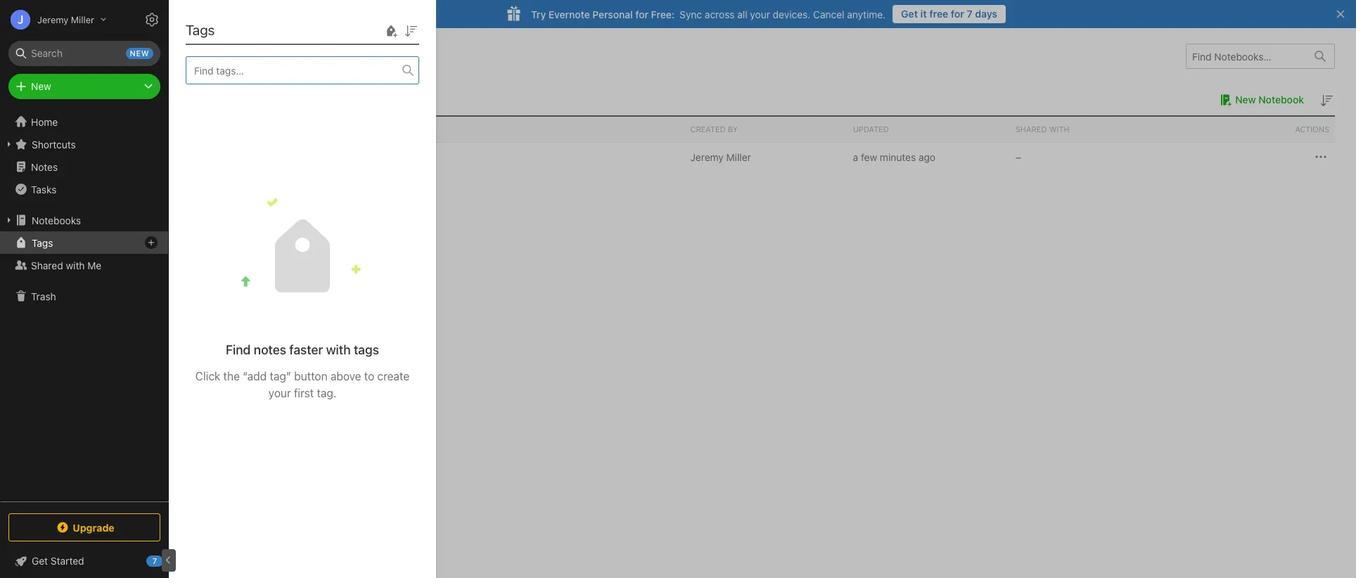 Task type: describe. For each thing, give the bounding box(es) containing it.
tag.
[[317, 387, 336, 399]]

get it free for 7 days
[[901, 8, 997, 20]]

tag"
[[270, 370, 291, 382]]

actions
[[1295, 125, 1329, 134]]

notes
[[31, 161, 58, 173]]

all
[[737, 8, 747, 20]]

miller inside field
[[71, 14, 94, 25]]

find
[[226, 342, 251, 357]]

for for 7
[[951, 8, 964, 20]]

button
[[294, 370, 328, 382]]

Find tags… text field
[[186, 61, 402, 80]]

jeremy miller inside jeremy miller field
[[37, 14, 94, 25]]

updated
[[853, 125, 889, 134]]

–
[[1016, 151, 1021, 163]]

minutes
[[880, 151, 916, 163]]

notes
[[254, 342, 286, 357]]

settings image
[[143, 11, 160, 28]]

free
[[929, 8, 948, 20]]

new for new
[[31, 80, 51, 92]]

upgrade
[[73, 522, 114, 534]]

upgrade button
[[8, 513, 160, 542]]

try
[[531, 8, 546, 20]]

jeremy inside first notebook row
[[690, 151, 724, 163]]

0 vertical spatial notebooks
[[190, 48, 257, 64]]

new notebook
[[1235, 94, 1304, 106]]

"add
[[243, 370, 267, 382]]

shortcuts
[[32, 138, 76, 150]]

new notebook button
[[1216, 91, 1304, 108]]

Search text field
[[18, 41, 151, 66]]

faster
[[289, 342, 323, 357]]

miller inside first notebook row
[[726, 151, 751, 163]]

tasks button
[[0, 178, 168, 200]]

tags
[[354, 342, 379, 357]]

click to collapse image
[[164, 552, 174, 569]]

above
[[330, 370, 361, 382]]

notebooks link
[[0, 209, 168, 231]]

your for devices.
[[750, 8, 770, 20]]

shared
[[1016, 125, 1047, 134]]

few
[[861, 151, 877, 163]]

a
[[853, 151, 858, 163]]

7 inside button
[[967, 8, 973, 20]]

expand notebooks image
[[4, 215, 15, 226]]

get it free for 7 days button
[[893, 5, 1006, 23]]

created
[[690, 125, 726, 134]]

free:
[[651, 8, 675, 20]]

actions button
[[1172, 117, 1335, 142]]

Account field
[[0, 6, 106, 34]]

Help and Learning task checklist field
[[0, 550, 169, 573]]

a few minutes ago
[[853, 151, 936, 163]]

first
[[294, 387, 314, 399]]

your for first
[[269, 387, 291, 399]]

trash
[[31, 290, 56, 302]]

evernote
[[549, 8, 590, 20]]



Task type: vqa. For each thing, say whether or not it's contained in the screenshot.
Notebook
yes



Task type: locate. For each thing, give the bounding box(es) containing it.
jeremy
[[37, 14, 68, 25], [690, 151, 724, 163]]

get for get started
[[32, 555, 48, 567]]

create new tag image
[[383, 22, 400, 39]]

miller up search text box
[[71, 14, 94, 25]]

jeremy miller inside first notebook row
[[690, 151, 751, 163]]

Sort field
[[402, 21, 419, 39]]

shared with me link
[[0, 254, 168, 276]]

1 vertical spatial new
[[1235, 94, 1256, 106]]

tree containing home
[[0, 110, 169, 501]]

tasks
[[31, 183, 57, 195]]

0 horizontal spatial tags
[[32, 237, 53, 249]]

0 horizontal spatial jeremy miller
[[37, 14, 94, 25]]

0 vertical spatial new
[[31, 80, 51, 92]]

created by
[[690, 125, 738, 134]]

7
[[967, 8, 973, 20], [152, 556, 157, 566]]

it
[[921, 8, 927, 20]]

click
[[195, 370, 220, 382]]

jeremy down created
[[690, 151, 724, 163]]

your right 'all'
[[750, 8, 770, 20]]

shortcuts button
[[0, 133, 168, 155]]

jeremy miller
[[37, 14, 94, 25], [690, 151, 751, 163]]

with
[[1049, 125, 1070, 134]]

find notes faster with tags
[[226, 342, 379, 357]]

for
[[951, 8, 964, 20], [635, 8, 649, 20]]

7 left click to collapse icon
[[152, 556, 157, 566]]

1 vertical spatial get
[[32, 555, 48, 567]]

0 vertical spatial get
[[901, 8, 918, 20]]

get inside "help and learning task checklist" field
[[32, 555, 48, 567]]

Find Notebooks… text field
[[1187, 45, 1306, 68]]

cancel
[[813, 8, 844, 20]]

new search field
[[18, 41, 153, 66]]

get
[[901, 8, 918, 20], [32, 555, 48, 567]]

new up home
[[31, 80, 51, 92]]

to
[[364, 370, 374, 382]]

0 vertical spatial tags
[[186, 22, 215, 38]]

by
[[728, 125, 738, 134]]

0 vertical spatial 7
[[967, 8, 973, 20]]

jeremy up search text box
[[37, 14, 68, 25]]

get left started
[[32, 555, 48, 567]]

1 vertical spatial notebooks
[[32, 214, 81, 226]]

1 horizontal spatial get
[[901, 8, 918, 20]]

1 vertical spatial jeremy
[[690, 151, 724, 163]]

7 left days on the right of page
[[967, 8, 973, 20]]

with inside tree
[[66, 259, 85, 271]]

across
[[705, 8, 735, 20]]

0 horizontal spatial new
[[31, 80, 51, 92]]

1 vertical spatial tags
[[32, 237, 53, 249]]

new
[[130, 49, 149, 58]]

1 for from the left
[[951, 8, 964, 20]]

0 horizontal spatial for
[[635, 8, 649, 20]]

0 horizontal spatial jeremy
[[37, 14, 68, 25]]

devices.
[[773, 8, 811, 20]]

tags up shared
[[32, 237, 53, 249]]

tags button
[[0, 231, 168, 254]]

your down tag"
[[269, 387, 291, 399]]

with up above
[[326, 342, 351, 357]]

get inside button
[[901, 8, 918, 20]]

1 horizontal spatial miller
[[726, 151, 751, 163]]

created by button
[[685, 117, 847, 142]]

1 vertical spatial jeremy miller
[[690, 151, 751, 163]]

trash link
[[0, 285, 168, 307]]

tags
[[186, 22, 215, 38], [32, 237, 53, 249]]

1 vertical spatial your
[[269, 387, 291, 399]]

1 horizontal spatial jeremy
[[690, 151, 724, 163]]

0 vertical spatial with
[[66, 259, 85, 271]]

1 horizontal spatial tags
[[186, 22, 215, 38]]

1 vertical spatial miller
[[726, 151, 751, 163]]

home
[[31, 116, 58, 128]]

personal
[[593, 8, 633, 20]]

7 inside "help and learning task checklist" field
[[152, 556, 157, 566]]

0 vertical spatial jeremy miller
[[37, 14, 94, 25]]

2 for from the left
[[635, 8, 649, 20]]

for left free: on the top
[[635, 8, 649, 20]]

new
[[31, 80, 51, 92], [1235, 94, 1256, 106]]

notebook
[[1259, 94, 1304, 106]]

jeremy miller down created by
[[690, 151, 751, 163]]

notebooks
[[190, 48, 257, 64], [32, 214, 81, 226]]

new for new notebook
[[1235, 94, 1256, 106]]

me
[[87, 259, 101, 271]]

1 horizontal spatial for
[[951, 8, 964, 20]]

shared with button
[[1010, 117, 1172, 142]]

notes link
[[0, 155, 168, 178]]

for right free
[[951, 8, 964, 20]]

with left me
[[66, 259, 85, 271]]

0 horizontal spatial 7
[[152, 556, 157, 566]]

1 horizontal spatial jeremy miller
[[690, 151, 751, 163]]

1 horizontal spatial your
[[750, 8, 770, 20]]

1 horizontal spatial notebooks
[[190, 48, 257, 64]]

tags inside button
[[32, 237, 53, 249]]

sort options image
[[402, 22, 419, 39]]

with
[[66, 259, 85, 271], [326, 342, 351, 357]]

get left the it
[[901, 8, 918, 20]]

0 vertical spatial miller
[[71, 14, 94, 25]]

days
[[975, 8, 997, 20]]

try evernote personal for free: sync across all your devices. cancel anytime.
[[531, 8, 886, 20]]

shared
[[31, 259, 63, 271]]

1 vertical spatial with
[[326, 342, 351, 357]]

miller
[[71, 14, 94, 25], [726, 151, 751, 163]]

1 vertical spatial 7
[[152, 556, 157, 566]]

notebooks element
[[169, 28, 1356, 578]]

miller down by at the right top
[[726, 151, 751, 163]]

0 horizontal spatial with
[[66, 259, 85, 271]]

updated button
[[847, 117, 1010, 142]]

tags right settings image
[[186, 22, 215, 38]]

started
[[51, 555, 84, 567]]

click the "add tag" button above to create your first tag.
[[195, 370, 410, 399]]

1 horizontal spatial 7
[[967, 8, 973, 20]]

new inside popup button
[[31, 80, 51, 92]]

home link
[[0, 110, 169, 133]]

new button
[[8, 74, 160, 99]]

sync
[[680, 8, 702, 20]]

get started
[[32, 555, 84, 567]]

0 horizontal spatial notebooks
[[32, 214, 81, 226]]

0 vertical spatial jeremy
[[37, 14, 68, 25]]

get for get it free for 7 days
[[901, 8, 918, 20]]

ago
[[919, 151, 936, 163]]

0 horizontal spatial get
[[32, 555, 48, 567]]

0 horizontal spatial miller
[[71, 14, 94, 25]]

tree
[[0, 110, 169, 501]]

first notebook row
[[190, 143, 1335, 171]]

your
[[750, 8, 770, 20], [269, 387, 291, 399]]

0 vertical spatial your
[[750, 8, 770, 20]]

new up actions 'button' on the top right of page
[[1235, 94, 1256, 106]]

anytime.
[[847, 8, 886, 20]]

shared with
[[1016, 125, 1070, 134]]

0 horizontal spatial your
[[269, 387, 291, 399]]

create
[[377, 370, 410, 382]]

notebooks inside tree
[[32, 214, 81, 226]]

shared with me
[[31, 259, 101, 271]]

1 horizontal spatial new
[[1235, 94, 1256, 106]]

for inside get it free for 7 days button
[[951, 8, 964, 20]]

your inside click the "add tag" button above to create your first tag.
[[269, 387, 291, 399]]

the
[[223, 370, 240, 382]]

for for free:
[[635, 8, 649, 20]]

jeremy inside field
[[37, 14, 68, 25]]

1 horizontal spatial with
[[326, 342, 351, 357]]

new inside button
[[1235, 94, 1256, 106]]

jeremy miller up search text box
[[37, 14, 94, 25]]



